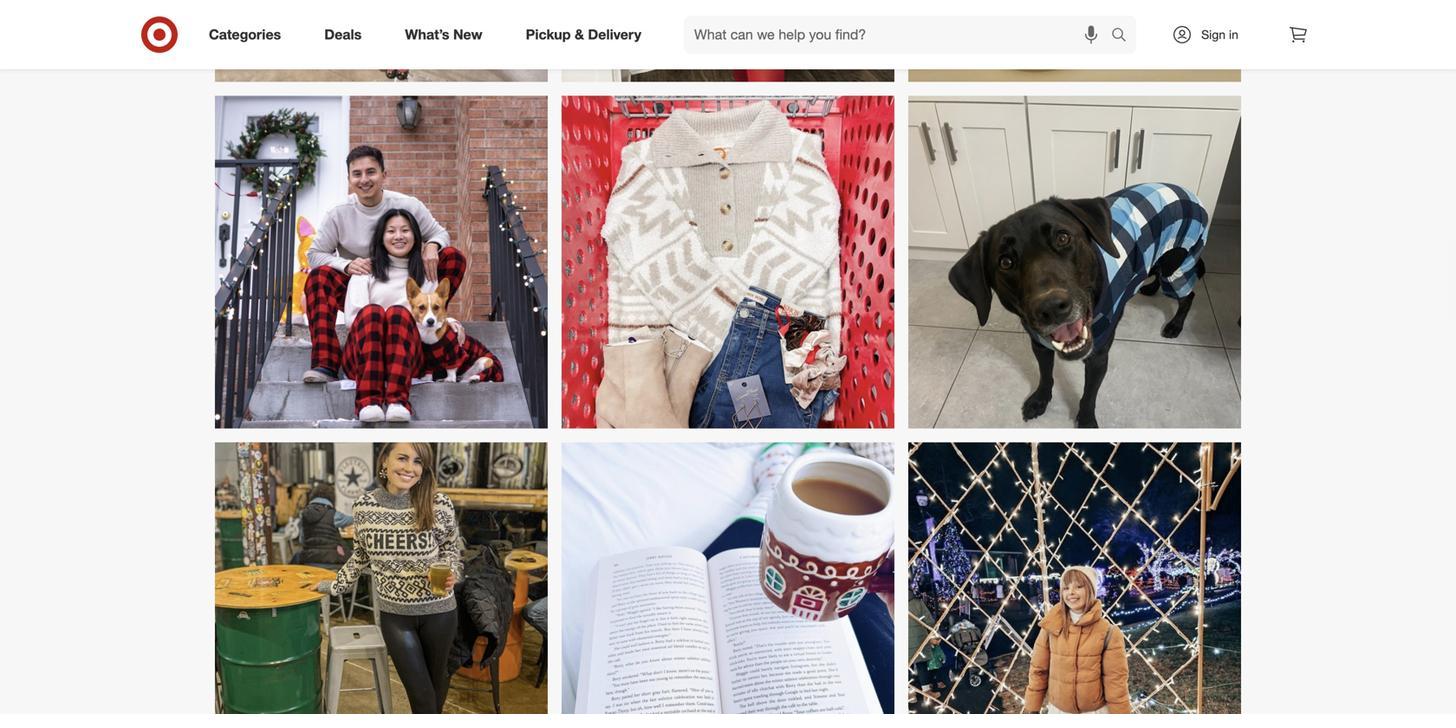 Task type: locate. For each thing, give the bounding box(es) containing it.
search button
[[1103, 16, 1145, 57]]

user image by @cultivatededge image
[[215, 96, 548, 429]]

pickup & delivery
[[526, 26, 641, 43]]

pickup & delivery link
[[511, 16, 663, 54]]

what's new
[[405, 26, 482, 43]]

user image by @tizzie_lish image
[[908, 443, 1241, 714]]

pickup
[[526, 26, 571, 43]]

sign in link
[[1157, 16, 1265, 54]]

categories
[[209, 26, 281, 43]]

in
[[1229, 27, 1238, 42]]

user image by @takingontarget image
[[562, 96, 894, 429]]

user image by @xoxo_laurenreed4 image
[[562, 0, 894, 82]]

user image by @alaina_marie.c image
[[215, 443, 548, 714]]

What can we help you find? suggestions appear below search field
[[684, 16, 1115, 54]]

user image by @vianny_soto image
[[908, 0, 1241, 82]]

user image by @thek.blog image
[[215, 0, 548, 82]]

what's new link
[[390, 16, 504, 54]]

sign
[[1201, 27, 1226, 42]]

&
[[575, 26, 584, 43]]

search
[[1103, 28, 1145, 45]]



Task type: vqa. For each thing, say whether or not it's contained in the screenshot.
user image by @xoxo_laurenreed4
yes



Task type: describe. For each thing, give the bounding box(es) containing it.
what's
[[405, 26, 449, 43]]

new
[[453, 26, 482, 43]]

user image by @ridinwithrocco image
[[908, 96, 1241, 429]]

user image by @the.paperback.place image
[[562, 443, 894, 714]]

categories link
[[194, 16, 303, 54]]

deals
[[324, 26, 362, 43]]

delivery
[[588, 26, 641, 43]]

deals link
[[310, 16, 383, 54]]

sign in
[[1201, 27, 1238, 42]]



